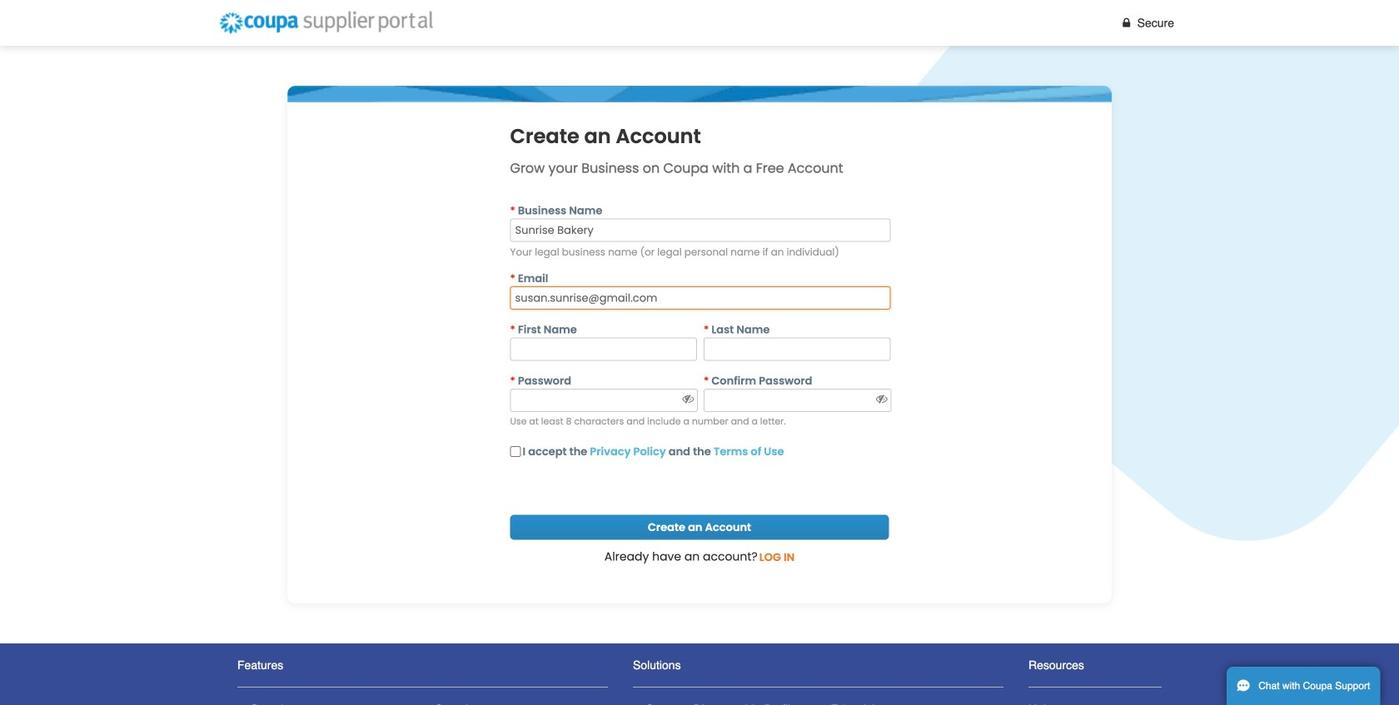 Task type: locate. For each thing, give the bounding box(es) containing it.
None checkbox
[[510, 447, 521, 458]]

None text field
[[510, 219, 891, 242], [704, 338, 891, 361], [510, 219, 891, 242], [704, 338, 891, 361]]

fw image
[[681, 393, 696, 405]]

fw image
[[1119, 17, 1134, 29], [875, 393, 889, 405]]

None password field
[[510, 389, 698, 412], [704, 389, 892, 412], [510, 389, 698, 412], [704, 389, 892, 412]]

0 horizontal spatial fw image
[[875, 393, 889, 405]]

1 vertical spatial fw image
[[875, 393, 889, 405]]

None text field
[[510, 286, 891, 310], [510, 338, 697, 361], [510, 286, 891, 310], [510, 338, 697, 361]]

1 horizontal spatial fw image
[[1119, 17, 1134, 29]]



Task type: describe. For each thing, give the bounding box(es) containing it.
0 vertical spatial fw image
[[1119, 17, 1134, 29]]

coupa supplier portal image
[[212, 4, 441, 41]]



Task type: vqa. For each thing, say whether or not it's contained in the screenshot.
Coupa Supplier Portal image
yes



